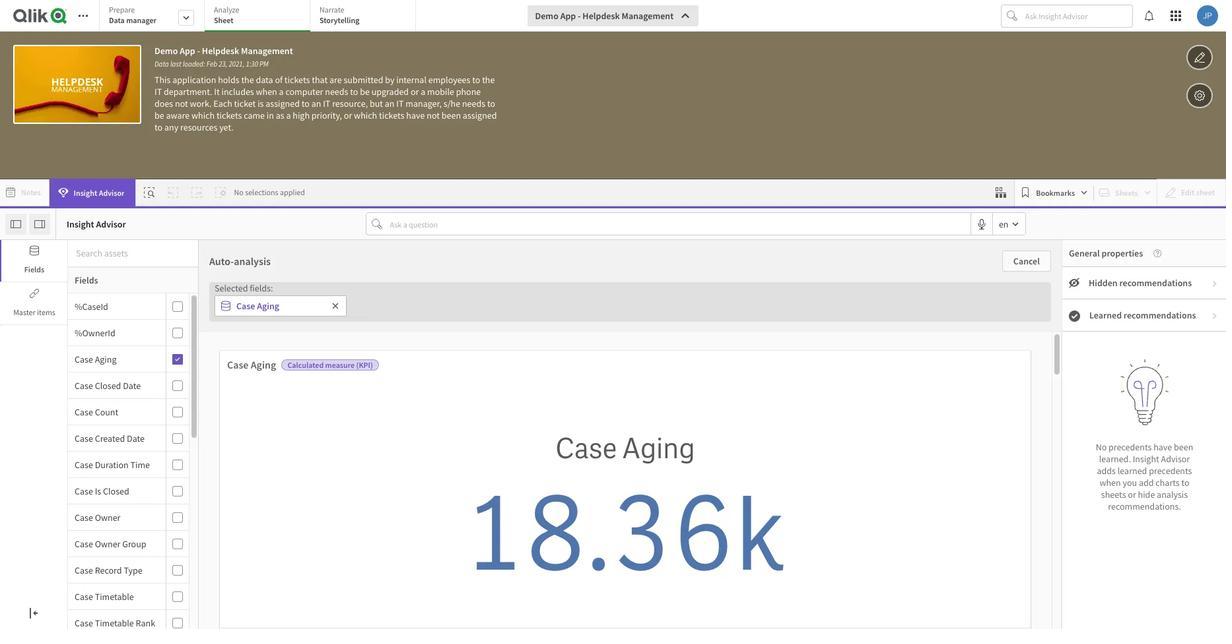 Task type: locate. For each thing, give the bounding box(es) containing it.
analysis right hide
[[1157, 489, 1188, 501]]

case is closed button
[[68, 486, 163, 498]]

properties
[[1102, 248, 1143, 260]]

recommendations down help image
[[1120, 277, 1192, 289]]

timetable for case timetable rank
[[95, 618, 134, 630]]

case
[[236, 300, 255, 312], [75, 354, 93, 365], [227, 359, 249, 372], [75, 380, 93, 392], [75, 406, 93, 418], [556, 431, 617, 468], [75, 433, 93, 445], [75, 459, 93, 471], [75, 486, 93, 498], [75, 512, 93, 524], [75, 539, 93, 550], [75, 565, 93, 577], [75, 591, 93, 603], [75, 618, 93, 630]]

small image inside learned recommendations "button"
[[1211, 312, 1219, 320]]

or right priority, at the top left of page
[[344, 110, 352, 122]]

insight
[[74, 188, 97, 198], [67, 218, 94, 230], [1133, 454, 1159, 466]]

1 an from the left
[[311, 98, 321, 110]]

toolbar containing demo app - helpdesk management
[[0, 0, 1226, 180]]

assigned
[[266, 98, 300, 110], [463, 110, 497, 122]]

it left manager,
[[396, 98, 404, 110]]

case record type menu item
[[68, 558, 189, 584]]

1 vertical spatial owner
[[95, 539, 120, 550]]

manager,
[[406, 98, 442, 110]]

2 master items button from the left
[[1, 283, 67, 325]]

insight left smart search icon
[[74, 188, 97, 198]]

0 vertical spatial advisor
[[99, 188, 124, 198]]

small image for hidden recommendations
[[1211, 280, 1219, 288]]

1 horizontal spatial data
[[155, 59, 169, 69]]

app inside demo app - helpdesk management data last loaded: feb 23, 2021, 1:30 pm this application holds the data of tickets that are submitted by internal employees to the it department. it includes when a computer needs to be upgraded or a mobile phone does not work. each ticket is assigned to an it resource, but an it manager, s/he needs to be aware which tickets came in as a high priority, or which tickets have not been assigned to any resources yet.
[[180, 45, 195, 57]]

1 vertical spatial duration
[[95, 459, 129, 471]]

timetable down case timetable button
[[95, 618, 134, 630]]

0 horizontal spatial priority
[[168, 234, 231, 259]]

0 vertical spatial data
[[109, 15, 125, 25]]

1 horizontal spatial helpdesk
[[583, 10, 620, 22]]

1 horizontal spatial have
[[1154, 442, 1172, 454]]

1 vertical spatial time
[[145, 525, 169, 539]]

high
[[293, 110, 310, 122], [159, 320, 178, 334]]

cases inside open cases vs duration * bubble size represents number of high priority open cases
[[34, 307, 63, 320]]

case for the case record type "menu item"
[[75, 565, 93, 577]]

tickets left that
[[285, 74, 310, 86]]

data left "last"
[[155, 59, 169, 69]]

management inside demo app - helpdesk management data last loaded: feb 23, 2021, 1:30 pm this application holds the data of tickets that are submitted by internal employees to the it department. it includes when a computer needs to be upgraded or a mobile phone does not work. each ticket is assigned to an it resource, but an it manager, s/he needs to be aware which tickets came in as a high priority, or which tickets have not been assigned to any resources yet.
[[241, 45, 293, 57]]

0 vertical spatial precedents
[[1109, 442, 1152, 454]]

1 vertical spatial been
[[1174, 442, 1193, 454]]

date down case aging menu item
[[123, 380, 141, 392]]

duration inside menu item
[[95, 459, 129, 471]]

cases for 72
[[235, 234, 285, 259]]

app for demo app - helpdesk management
[[560, 10, 576, 22]]

time right over
[[145, 525, 169, 539]]

data down "prepare"
[[109, 15, 125, 25]]

case count button
[[68, 406, 163, 418]]

hidden recommendations
[[1089, 277, 1192, 289]]

an right but at the top
[[385, 98, 395, 110]]

high right as
[[293, 110, 310, 122]]

sheet
[[214, 15, 234, 25]]

case duration time menu item
[[68, 452, 189, 479]]

0 horizontal spatial been
[[442, 110, 461, 122]]

been down mobile
[[442, 110, 461, 122]]

0 vertical spatial management
[[622, 10, 674, 22]]

small image
[[1069, 311, 1080, 322]]

insight down insight advisor dropdown button
[[67, 218, 94, 230]]

case inside "menu item"
[[75, 565, 93, 577]]

0 vertical spatial insight
[[74, 188, 97, 198]]

edit image
[[1194, 50, 1206, 65]]

of
[[275, 74, 283, 86], [148, 320, 157, 334]]

bookmarks button
[[1018, 182, 1091, 203]]

hide assets image
[[11, 219, 21, 229]]

2 owner from the top
[[95, 539, 120, 550]]

recommendations down hidden recommendations button
[[1124, 310, 1196, 322]]

1 vertical spatial demo
[[155, 45, 178, 57]]

tickets
[[285, 74, 310, 86], [217, 110, 242, 122], [379, 110, 404, 122]]

that
[[312, 74, 328, 86]]

management inside button
[[622, 10, 674, 22]]

priority inside low priority cases 203
[[973, 234, 1035, 259]]

0 horizontal spatial demo
[[155, 45, 178, 57]]

0 horizontal spatial helpdesk
[[202, 45, 239, 57]]

1 horizontal spatial no
[[1096, 442, 1107, 454]]

insight up add
[[1133, 454, 1159, 466]]

203
[[983, 259, 1040, 301]]

1 vertical spatial of
[[148, 320, 157, 334]]

which down upgraded
[[354, 110, 377, 122]]

0 horizontal spatial high
[[159, 320, 178, 334]]

duration
[[78, 307, 120, 320], [95, 459, 129, 471]]

recommendations inside button
[[1120, 277, 1192, 289]]

have up charts
[[1154, 442, 1172, 454]]

the right phone on the top of the page
[[482, 74, 495, 86]]

a left mobile
[[421, 86, 425, 98]]

0 vertical spatial demo
[[535, 10, 559, 22]]

0 horizontal spatial app
[[180, 45, 195, 57]]

%caseid button
[[68, 301, 163, 313]]

narrate
[[320, 5, 344, 15]]

1 horizontal spatial priority
[[586, 234, 648, 259]]

management for demo app - helpdesk management
[[622, 10, 674, 22]]

1 horizontal spatial a
[[286, 110, 291, 122]]

no for no selections applied
[[234, 188, 244, 197]]

cases
[[237, 320, 262, 334]]

1 vertical spatial when
[[1100, 478, 1121, 489]]

fields up master items
[[24, 265, 44, 275]]

open left items
[[7, 307, 32, 320]]

0 horizontal spatial of
[[148, 320, 157, 334]]

case owner group menu item
[[68, 532, 189, 558]]

as
[[276, 110, 284, 122]]

1 horizontal spatial app
[[560, 10, 576, 22]]

it left "resource," in the left top of the page
[[323, 98, 330, 110]]

1 horizontal spatial high
[[293, 110, 310, 122]]

case inside case aging 18.36k
[[556, 431, 617, 468]]

applied
[[280, 188, 305, 197]]

tab list
[[99, 0, 421, 33]]

represents
[[64, 320, 110, 334]]

the
[[241, 74, 254, 86], [482, 74, 495, 86]]

2 priority from the left
[[586, 234, 648, 259]]

of right data
[[275, 74, 283, 86]]

case closed date menu item
[[68, 373, 189, 400]]

time inside menu item
[[130, 459, 150, 471]]

advisor down insight advisor dropdown button
[[96, 218, 126, 230]]

0 horizontal spatial the
[[241, 74, 254, 86]]

precedents up hide
[[1149, 466, 1192, 478]]

tickets down upgraded
[[379, 110, 404, 122]]

s/he
[[444, 98, 460, 110]]

1 horizontal spatial analysis
[[1157, 489, 1188, 501]]

case for case closed date menu item
[[75, 380, 93, 392]]

1 horizontal spatial not
[[427, 110, 440, 122]]

case for case duration time menu item
[[75, 459, 93, 471]]

1 vertical spatial precedents
[[1149, 466, 1192, 478]]

cases inside medium priority cases 142
[[652, 234, 703, 259]]

which
[[191, 110, 215, 122], [354, 110, 377, 122]]

0 horizontal spatial which
[[191, 110, 215, 122]]

open left &
[[7, 525, 32, 539]]

2 vertical spatial advisor
[[1161, 454, 1190, 466]]

case owner menu item
[[68, 505, 189, 532]]

2 vertical spatial or
[[1128, 489, 1136, 501]]

be
[[360, 86, 370, 98], [155, 110, 164, 122]]

1 horizontal spatial an
[[385, 98, 395, 110]]

high left 'priority'
[[159, 320, 178, 334]]

hidden
[[1089, 277, 1118, 289]]

open inside open cases vs duration * bubble size represents number of high priority open cases
[[7, 307, 32, 320]]

or right upgraded
[[411, 86, 419, 98]]

created
[[95, 433, 125, 445]]

date
[[123, 380, 141, 392], [127, 433, 145, 445]]

narrate storytelling
[[320, 5, 359, 25]]

1 horizontal spatial assigned
[[463, 110, 497, 122]]

-
[[578, 10, 581, 22], [197, 45, 200, 57]]

no selections applied
[[234, 188, 305, 197]]

insight advisor button
[[49, 179, 136, 207]]

2 horizontal spatial tickets
[[379, 110, 404, 122]]

learned.
[[1099, 454, 1131, 466]]

(kpi)
[[356, 361, 373, 370]]

1 the from the left
[[241, 74, 254, 86]]

0 vertical spatial small image
[[1211, 280, 1219, 288]]

1 owner from the top
[[95, 512, 120, 524]]

be left but at the top
[[360, 86, 370, 98]]

Ask Insight Advisor text field
[[1023, 5, 1132, 26]]

have down upgraded
[[406, 110, 425, 122]]

1 priority from the left
[[168, 234, 231, 259]]

- for demo app - helpdesk management data last loaded: feb 23, 2021, 1:30 pm this application holds the data of tickets that are submitted by internal employees to the it department. it includes when a computer needs to be upgraded or a mobile phone does not work. each ticket is assigned to an it resource, but an it manager, s/he needs to be aware which tickets came in as a high priority, or which tickets have not been assigned to any resources yet.
[[197, 45, 200, 57]]

case is closed menu item
[[68, 479, 189, 505]]

1 vertical spatial analysis
[[1157, 489, 1188, 501]]

no inside no precedents have been learned. insight advisor adds learned precedents when you add charts to sheets or hide analysis recommendations.
[[1096, 442, 1107, 454]]

0 vertical spatial date
[[123, 380, 141, 392]]

case for case timetable rank menu item at the left of the page
[[75, 618, 93, 630]]

assigned right the is
[[266, 98, 300, 110]]

0 vertical spatial high
[[293, 110, 310, 122]]

toolbar
[[0, 0, 1226, 180]]

fields up %caseid
[[75, 275, 98, 287]]

to right charts
[[1182, 478, 1190, 489]]

1 vertical spatial data
[[155, 59, 169, 69]]

0 vertical spatial time
[[130, 459, 150, 471]]

0 horizontal spatial data
[[109, 15, 125, 25]]

storytelling
[[320, 15, 359, 25]]

app
[[560, 10, 576, 22], [180, 45, 195, 57]]

0 horizontal spatial management
[[241, 45, 293, 57]]

helpdesk
[[583, 10, 620, 22], [202, 45, 239, 57]]

case closed date
[[75, 380, 141, 392]]

2 open from the top
[[7, 525, 32, 539]]

which right aware
[[191, 110, 215, 122]]

number
[[112, 320, 146, 334]]

2 horizontal spatial priority
[[973, 234, 1035, 259]]

closed right is
[[103, 486, 129, 498]]

0 vertical spatial -
[[578, 10, 581, 22]]

0 vertical spatial timetable
[[95, 591, 134, 603]]

resources
[[180, 122, 217, 133]]

case aging down cases
[[227, 359, 276, 372]]

1 vertical spatial date
[[127, 433, 145, 445]]

1 horizontal spatial demo
[[535, 10, 559, 22]]

0 horizontal spatial no
[[234, 188, 244, 197]]

owner for case owner
[[95, 512, 120, 524]]

recommendations for learned recommendations
[[1124, 310, 1196, 322]]

2 small image from the top
[[1211, 312, 1219, 320]]

1 vertical spatial be
[[155, 110, 164, 122]]

high inside demo app - helpdesk management data last loaded: feb 23, 2021, 1:30 pm this application holds the data of tickets that are submitted by internal employees to the it department. it includes when a computer needs to be upgraded or a mobile phone does not work. each ticket is assigned to an it resource, but an it manager, s/he needs to be aware which tickets came in as a high priority, or which tickets have not been assigned to any resources yet.
[[293, 110, 310, 122]]

1 horizontal spatial management
[[622, 10, 674, 22]]

insight advisor left smart search icon
[[74, 188, 124, 198]]

assigned down phone on the top of the page
[[463, 110, 497, 122]]

owner up the open & resolved cases over time
[[95, 512, 120, 524]]

james peterson image
[[1197, 5, 1218, 26]]

data
[[256, 74, 273, 86]]

2 horizontal spatial or
[[1128, 489, 1136, 501]]

0 vertical spatial insight advisor
[[74, 188, 124, 198]]

a right as
[[286, 110, 291, 122]]

menu containing %caseid
[[68, 294, 199, 630]]

1 horizontal spatial fields
[[75, 275, 98, 287]]

advisor up charts
[[1161, 454, 1190, 466]]

fields button
[[0, 240, 67, 282], [1, 240, 67, 282], [68, 267, 199, 294]]

case for case created date menu item
[[75, 433, 93, 445]]

%ownerid
[[75, 327, 115, 339]]

data inside demo app - helpdesk management data last loaded: feb 23, 2021, 1:30 pm this application holds the data of tickets that are submitted by internal employees to the it department. it includes when a computer needs to be upgraded or a mobile phone does not work. each ticket is assigned to an it resource, but an it manager, s/he needs to be aware which tickets came in as a high priority, or which tickets have not been assigned to any resources yet.
[[155, 59, 169, 69]]

0 vertical spatial of
[[275, 74, 283, 86]]

*
[[7, 320, 11, 334]]

tickets left came on the top left of page
[[217, 110, 242, 122]]

1 vertical spatial open
[[7, 525, 32, 539]]

record
[[95, 565, 122, 577]]

group
[[122, 539, 146, 550]]

selected
[[215, 283, 248, 295]]

1 horizontal spatial which
[[354, 110, 377, 122]]

0 horizontal spatial it
[[155, 86, 162, 98]]

1 timetable from the top
[[95, 591, 134, 603]]

demo for demo app - helpdesk management data last loaded: feb 23, 2021, 1:30 pm this application holds the data of tickets that are submitted by internal employees to the it department. it includes when a computer needs to be upgraded or a mobile phone does not work. each ticket is assigned to an it resource, but an it manager, s/he needs to be aware which tickets came in as a high priority, or which tickets have not been assigned to any resources yet.
[[155, 45, 178, 57]]

mobile
[[427, 86, 454, 98]]

not left s/he
[[427, 110, 440, 122]]

been inside no precedents have been learned. insight advisor adds learned precedents when you add charts to sheets or hide analysis recommendations.
[[1174, 442, 1193, 454]]

- inside button
[[578, 10, 581, 22]]

of inside open cases vs duration * bubble size represents number of high priority open cases
[[148, 320, 157, 334]]

date right created
[[127, 433, 145, 445]]

0 vertical spatial have
[[406, 110, 425, 122]]

0 vertical spatial duration
[[78, 307, 120, 320]]

app inside button
[[560, 10, 576, 22]]

when left you
[[1100, 478, 1121, 489]]

aging
[[257, 300, 279, 312], [95, 354, 117, 365], [251, 359, 276, 372], [623, 431, 695, 468]]

cases inside low priority cases 203
[[1039, 234, 1090, 259]]

priority
[[168, 234, 231, 259], [586, 234, 648, 259], [973, 234, 1035, 259]]

size
[[45, 320, 62, 334]]

2 vertical spatial insight
[[1133, 454, 1159, 466]]

0 vertical spatial analysis
[[234, 255, 271, 268]]

analysis up selected fields:
[[234, 255, 271, 268]]

cases inside the 'high priority cases 72'
[[235, 234, 285, 259]]

0 vertical spatial been
[[442, 110, 461, 122]]

tab list containing prepare
[[99, 0, 421, 33]]

master
[[13, 308, 35, 318]]

timetable inside menu item
[[95, 591, 134, 603]]

demo inside demo app - helpdesk management data last loaded: feb 23, 2021, 1:30 pm this application holds the data of tickets that are submitted by internal employees to the it department. it includes when a computer needs to be upgraded or a mobile phone does not work. each ticket is assigned to an it resource, but an it manager, s/he needs to be aware which tickets came in as a high priority, or which tickets have not been assigned to any resources yet.
[[155, 45, 178, 57]]

of right number
[[148, 320, 157, 334]]

1 small image from the top
[[1211, 280, 1219, 288]]

- inside demo app - helpdesk management data last loaded: feb 23, 2021, 1:30 pm this application holds the data of tickets that are submitted by internal employees to the it department. it includes when a computer needs to be upgraded or a mobile phone does not work. each ticket is assigned to an it resource, but an it manager, s/he needs to be aware which tickets came in as a high priority, or which tickets have not been assigned to any resources yet.
[[197, 45, 200, 57]]

0 vertical spatial recommendations
[[1120, 277, 1192, 289]]

time down case created date menu item
[[130, 459, 150, 471]]

smart search image
[[144, 188, 155, 198]]

been up charts
[[1174, 442, 1193, 454]]

an down that
[[311, 98, 321, 110]]

each
[[214, 98, 232, 110]]

the down 1:30
[[241, 74, 254, 86]]

demo inside button
[[535, 10, 559, 22]]

1 horizontal spatial or
[[411, 86, 419, 98]]

recommendations inside "button"
[[1124, 310, 1196, 322]]

1 horizontal spatial -
[[578, 10, 581, 22]]

2021,
[[229, 59, 245, 69]]

helpdesk inside demo app - helpdesk management data last loaded: feb 23, 2021, 1:30 pm this application holds the data of tickets that are submitted by internal employees to the it department. it includes when a computer needs to be upgraded or a mobile phone does not work. each ticket is assigned to an it resource, but an it manager, s/he needs to be aware which tickets came in as a high priority, or which tickets have not been assigned to any resources yet.
[[202, 45, 239, 57]]

high inside open cases vs duration * bubble size represents number of high priority open cases
[[159, 320, 178, 334]]

a right data
[[279, 86, 284, 98]]

aging inside case aging 18.36k
[[623, 431, 695, 468]]

advisor inside no precedents have been learned. insight advisor adds learned precedents when you add charts to sheets or hide analysis recommendations.
[[1161, 454, 1190, 466]]

timetable up case timetable rank
[[95, 591, 134, 603]]

1 horizontal spatial it
[[323, 98, 330, 110]]

been inside demo app - helpdesk management data last loaded: feb 23, 2021, 1:30 pm this application holds the data of tickets that are submitted by internal employees to the it department. it includes when a computer needs to be upgraded or a mobile phone does not work. each ticket is assigned to an it resource, but an it manager, s/he needs to be aware which tickets came in as a high priority, or which tickets have not been assigned to any resources yet.
[[442, 110, 461, 122]]

demo app - helpdesk management
[[535, 10, 674, 22]]

0 vertical spatial open
[[7, 307, 32, 320]]

analysis inside no precedents have been learned. insight advisor adds learned precedents when you add charts to sheets or hide analysis recommendations.
[[1157, 489, 1188, 501]]

open
[[213, 320, 235, 334]]

1 vertical spatial timetable
[[95, 618, 134, 630]]

0 horizontal spatial analysis
[[234, 255, 271, 268]]

case aging down %ownerid
[[75, 354, 117, 365]]

resolved
[[44, 525, 87, 539]]

been
[[442, 110, 461, 122], [1174, 442, 1193, 454]]

not right does on the left top of the page
[[175, 98, 188, 110]]

owner up record
[[95, 539, 120, 550]]

en
[[999, 218, 1009, 230]]

advisor left smart search icon
[[99, 188, 124, 198]]

0 vertical spatial app
[[560, 10, 576, 22]]

closed up count
[[95, 380, 121, 392]]

timetable inside menu item
[[95, 618, 134, 630]]

open
[[7, 307, 32, 320], [7, 525, 32, 539]]

case closed date button
[[68, 380, 163, 392]]

small image
[[1211, 280, 1219, 288], [1211, 312, 1219, 320]]

duration up %ownerid
[[78, 307, 120, 320]]

a
[[279, 86, 284, 98], [421, 86, 425, 98], [286, 110, 291, 122]]

small image inside hidden recommendations button
[[1211, 280, 1219, 288]]

priority inside medium priority cases 142
[[586, 234, 648, 259]]

phone
[[456, 86, 481, 98]]

duration inside open cases vs duration * bubble size represents number of high priority open cases
[[78, 307, 120, 320]]

2 timetable from the top
[[95, 618, 134, 630]]

date for case closed date
[[123, 380, 141, 392]]

upgraded
[[372, 86, 409, 98]]

to
[[472, 74, 480, 86], [350, 86, 358, 98], [302, 98, 310, 110], [487, 98, 495, 110], [155, 122, 163, 133], [1182, 478, 1190, 489]]

en button
[[993, 213, 1025, 235]]

3 priority from the left
[[973, 234, 1035, 259]]

1 horizontal spatial been
[[1174, 442, 1193, 454]]

needs up priority, at the top left of page
[[325, 86, 348, 98]]

1 vertical spatial helpdesk
[[202, 45, 239, 57]]

duration down created
[[95, 459, 129, 471]]

1 open from the top
[[7, 307, 32, 320]]

0 vertical spatial owner
[[95, 512, 120, 524]]

1 vertical spatial management
[[241, 45, 293, 57]]

insight advisor down insight advisor dropdown button
[[67, 218, 126, 230]]

0 vertical spatial when
[[256, 86, 277, 98]]

1 vertical spatial -
[[197, 45, 200, 57]]

no left selections
[[234, 188, 244, 197]]

or left hide
[[1128, 489, 1136, 501]]

over
[[120, 525, 143, 539]]

insight advisor
[[74, 188, 124, 198], [67, 218, 126, 230]]

priority inside the 'high priority cases 72'
[[168, 234, 231, 259]]

priority for 203
[[973, 234, 1035, 259]]

needs right s/he
[[462, 98, 485, 110]]

priority,
[[312, 110, 342, 122]]

no up adds
[[1096, 442, 1107, 454]]

2 which from the left
[[354, 110, 377, 122]]

is
[[258, 98, 264, 110]]

precedents up learned
[[1109, 442, 1152, 454]]

calculated
[[288, 361, 324, 370]]

helpdesk inside demo app - helpdesk management button
[[583, 10, 620, 22]]

1:30
[[246, 59, 258, 69]]

0 horizontal spatial -
[[197, 45, 200, 57]]

1 vertical spatial or
[[344, 110, 352, 122]]

it left department.
[[155, 86, 162, 98]]

1 horizontal spatial of
[[275, 74, 283, 86]]

menu
[[68, 294, 199, 630]]

be left any
[[155, 110, 164, 122]]

work.
[[190, 98, 212, 110]]

1 horizontal spatial be
[[360, 86, 370, 98]]

case inside menu item
[[75, 591, 93, 603]]

case for case owner group menu item
[[75, 539, 93, 550]]

when up in
[[256, 86, 277, 98]]

cases for 203
[[1039, 234, 1090, 259]]

case aging button
[[68, 354, 163, 365]]

2 horizontal spatial a
[[421, 86, 425, 98]]

case aging menu item
[[68, 347, 189, 373]]

0 vertical spatial be
[[360, 86, 370, 98]]

0 horizontal spatial when
[[256, 86, 277, 98]]



Task type: vqa. For each thing, say whether or not it's contained in the screenshot.


Task type: describe. For each thing, give the bounding box(es) containing it.
to left priority, at the top left of page
[[302, 98, 310, 110]]

have inside demo app - helpdesk management data last loaded: feb 23, 2021, 1:30 pm this application holds the data of tickets that are submitted by internal employees to the it department. it includes when a computer needs to be upgraded or a mobile phone does not work. each ticket is assigned to an it resource, but an it manager, s/he needs to be aware which tickets came in as a high priority, or which tickets have not been assigned to any resources yet.
[[406, 110, 425, 122]]

employees
[[428, 74, 470, 86]]

small image for learned recommendations
[[1211, 312, 1219, 320]]

does
[[155, 98, 173, 110]]

case timetable menu item
[[68, 584, 189, 611]]

case for case count menu item
[[75, 406, 93, 418]]

medium
[[513, 234, 582, 259]]

case for case is closed menu item in the left bottom of the page
[[75, 486, 93, 498]]

data inside prepare data manager
[[109, 15, 125, 25]]

to right are
[[350, 86, 358, 98]]

yet.
[[219, 122, 234, 133]]

insight advisor inside dropdown button
[[74, 188, 124, 198]]

submitted
[[344, 74, 383, 86]]

hidden recommendations button
[[1062, 267, 1226, 300]]

hide properties image
[[34, 219, 45, 229]]

priority for 142
[[586, 234, 648, 259]]

hide
[[1138, 489, 1155, 501]]

charts
[[1156, 478, 1180, 489]]

type
[[124, 565, 142, 577]]

analyze
[[214, 5, 239, 15]]

demo for demo app - helpdesk management
[[535, 10, 559, 22]]

142
[[580, 259, 637, 301]]

72
[[186, 259, 224, 301]]

you
[[1123, 478, 1137, 489]]

auto-
[[209, 255, 234, 268]]

%ownerid menu item
[[68, 320, 189, 347]]

to left any
[[155, 122, 163, 133]]

0 horizontal spatial or
[[344, 110, 352, 122]]

app options image
[[1194, 88, 1206, 104]]

demo app - helpdesk management data last loaded: feb 23, 2021, 1:30 pm this application holds the data of tickets that are submitted by internal employees to the it department. it includes when a computer needs to be upgraded or a mobile phone does not work. each ticket is assigned to an it resource, but an it manager, s/he needs to be aware which tickets came in as a high priority, or which tickets have not been assigned to any resources yet.
[[155, 45, 499, 133]]

no for no precedents have been learned. insight advisor adds learned precedents when you add charts to sheets or hide analysis recommendations.
[[1096, 442, 1107, 454]]

tab list inside 18.36k "application"
[[99, 0, 421, 33]]

are
[[329, 74, 342, 86]]

case is closed
[[75, 486, 129, 498]]

by
[[385, 74, 395, 86]]

insight inside no precedents have been learned. insight advisor adds learned precedents when you add charts to sheets or hide analysis recommendations.
[[1133, 454, 1159, 466]]

cases for 142
[[652, 234, 703, 259]]

view disabled image
[[1069, 278, 1080, 289]]

1 master items button from the left
[[0, 283, 67, 325]]

0 horizontal spatial tickets
[[217, 110, 242, 122]]

23,
[[219, 59, 227, 69]]

date for case created date
[[127, 433, 145, 445]]

have inside no precedents have been learned. insight advisor adds learned precedents when you add charts to sheets or hide analysis recommendations.
[[1154, 442, 1172, 454]]

learned
[[1090, 310, 1122, 322]]

1 vertical spatial advisor
[[96, 218, 126, 230]]

bookmarks
[[1036, 188, 1075, 198]]

prepare data manager
[[109, 5, 157, 25]]

0 vertical spatial closed
[[95, 380, 121, 392]]

%caseid menu item
[[68, 294, 189, 320]]

open cases vs duration * bubble size represents number of high priority open cases
[[7, 307, 262, 334]]

case created date menu item
[[68, 426, 189, 452]]

0 horizontal spatial a
[[279, 86, 284, 98]]

- for demo app - helpdesk management
[[578, 10, 581, 22]]

Search assets text field
[[68, 242, 199, 265]]

case for case owner menu item
[[75, 512, 93, 524]]

case for case timetable menu item
[[75, 591, 93, 603]]

resource,
[[332, 98, 368, 110]]

1 vertical spatial insight advisor
[[67, 218, 126, 230]]

0 vertical spatial or
[[411, 86, 419, 98]]

menu inside 18.36k "application"
[[68, 294, 199, 630]]

&
[[34, 525, 42, 539]]

case owner
[[75, 512, 120, 524]]

feb
[[207, 59, 217, 69]]

case aging 18.36k
[[463, 431, 788, 602]]

of inside demo app - helpdesk management data last loaded: feb 23, 2021, 1:30 pm this application holds the data of tickets that are submitted by internal employees to the it department. it includes when a computer needs to be upgraded or a mobile phone does not work. each ticket is assigned to an it resource, but an it manager, s/he needs to be aware which tickets came in as a high priority, or which tickets have not been assigned to any resources yet.
[[275, 74, 283, 86]]

1 horizontal spatial tickets
[[285, 74, 310, 86]]

case aging down fields:
[[236, 300, 279, 312]]

open & resolved cases over time
[[7, 525, 169, 539]]

open for open cases vs duration * bubble size represents number of high priority open cases
[[7, 307, 32, 320]]

bubble
[[13, 320, 43, 334]]

case owner button
[[68, 512, 163, 524]]

1 horizontal spatial needs
[[462, 98, 485, 110]]

learned recommendations button
[[1062, 300, 1226, 332]]

priority for 72
[[168, 234, 231, 259]]

0 horizontal spatial fields
[[24, 265, 44, 275]]

manager
[[126, 15, 157, 25]]

master items
[[13, 308, 55, 318]]

help image
[[1143, 250, 1162, 258]]

0 horizontal spatial needs
[[325, 86, 348, 98]]

it
[[214, 86, 220, 98]]

case duration time
[[75, 459, 150, 471]]

adds
[[1097, 466, 1116, 478]]

case for case aging menu item
[[75, 354, 93, 365]]

1 which from the left
[[191, 110, 215, 122]]

1 vertical spatial closed
[[103, 486, 129, 498]]

1 vertical spatial insight
[[67, 218, 94, 230]]

18.36k application
[[0, 0, 1226, 630]]

to right phone on the top of the page
[[487, 98, 495, 110]]

when inside demo app - helpdesk management data last loaded: feb 23, 2021, 1:30 pm this application holds the data of tickets that are submitted by internal employees to the it department. it includes when a computer needs to be upgraded or a mobile phone does not work. each ticket is assigned to an it resource, but an it manager, s/he needs to be aware which tickets came in as a high priority, or which tickets have not been assigned to any resources yet.
[[256, 86, 277, 98]]

when inside no precedents have been learned. insight advisor adds learned precedents when you add charts to sheets or hide analysis recommendations.
[[1100, 478, 1121, 489]]

add
[[1139, 478, 1154, 489]]

last
[[170, 59, 181, 69]]

2 horizontal spatial it
[[396, 98, 404, 110]]

deselect field image
[[331, 302, 339, 310]]

ticket
[[234, 98, 256, 110]]

owner for case owner group
[[95, 539, 120, 550]]

recommendations.
[[1108, 501, 1181, 513]]

case timetable rank menu item
[[68, 611, 189, 630]]

helpdesk for demo app - helpdesk management data last loaded: feb 23, 2021, 1:30 pm this application holds the data of tickets that are submitted by internal employees to the it department. it includes when a computer needs to be upgraded or a mobile phone does not work. each ticket is assigned to an it resource, but an it manager, s/he needs to be aware which tickets came in as a high priority, or which tickets have not been assigned to any resources yet.
[[202, 45, 239, 57]]

case record type
[[75, 565, 142, 577]]

2 the from the left
[[482, 74, 495, 86]]

computer
[[286, 86, 323, 98]]

case duration time button
[[68, 459, 163, 471]]

helpdesk for demo app - helpdesk management
[[583, 10, 620, 22]]

app for demo app - helpdesk management data last loaded: feb 23, 2021, 1:30 pm this application holds the data of tickets that are submitted by internal employees to the it department. it includes when a computer needs to be upgraded or a mobile phone does not work. each ticket is assigned to an it resource, but an it manager, s/he needs to be aware which tickets came in as a high priority, or which tickets have not been assigned to any resources yet.
[[180, 45, 195, 57]]

selections tool image
[[996, 188, 1007, 198]]

case count menu item
[[68, 400, 189, 426]]

learned
[[1118, 466, 1147, 478]]

2 an from the left
[[385, 98, 395, 110]]

case owner group
[[75, 539, 146, 550]]

rank
[[136, 618, 155, 630]]

to right the employees
[[472, 74, 480, 86]]

general properties
[[1069, 248, 1143, 260]]

0 horizontal spatial be
[[155, 110, 164, 122]]

recommendations for hidden recommendations
[[1120, 277, 1192, 289]]

to inside no precedents have been learned. insight advisor adds learned precedents when you add charts to sheets or hide analysis recommendations.
[[1182, 478, 1190, 489]]

management for demo app - helpdesk management data last loaded: feb 23, 2021, 1:30 pm this application holds the data of tickets that are submitted by internal employees to the it department. it includes when a computer needs to be upgraded or a mobile phone does not work. each ticket is assigned to an it resource, but an it manager, s/he needs to be aware which tickets came in as a high priority, or which tickets have not been assigned to any resources yet.
[[241, 45, 293, 57]]

auto-analysis
[[209, 255, 271, 268]]

aging inside menu item
[[95, 354, 117, 365]]

internal
[[396, 74, 427, 86]]

case timetable button
[[68, 591, 163, 603]]

medium priority cases 142
[[513, 234, 703, 301]]

insight inside dropdown button
[[74, 188, 97, 198]]

0 horizontal spatial not
[[175, 98, 188, 110]]

open for open & resolved cases over time
[[7, 525, 32, 539]]

any
[[164, 122, 178, 133]]

no precedents have been learned. insight advisor adds learned precedents when you add charts to sheets or hide analysis recommendations.
[[1096, 442, 1193, 513]]

0 horizontal spatial assigned
[[266, 98, 300, 110]]

demo app - helpdesk management button
[[527, 5, 699, 26]]

includes
[[222, 86, 254, 98]]

this
[[155, 74, 171, 86]]

or inside no precedents have been learned. insight advisor adds learned precedents when you add charts to sheets or hide analysis recommendations.
[[1128, 489, 1136, 501]]

learned recommendations
[[1090, 310, 1196, 322]]

items
[[37, 308, 55, 318]]

advisor inside dropdown button
[[99, 188, 124, 198]]

case aging inside menu item
[[75, 354, 117, 365]]

timetable for case timetable
[[95, 591, 134, 603]]

high
[[124, 234, 164, 259]]

Ask a question text field
[[387, 214, 971, 235]]

prepare
[[109, 5, 135, 15]]

case created date
[[75, 433, 145, 445]]

but
[[370, 98, 383, 110]]

department.
[[164, 86, 212, 98]]

case count
[[75, 406, 118, 418]]

cancel
[[1014, 256, 1040, 267]]

case timetable rank button
[[68, 618, 163, 630]]



